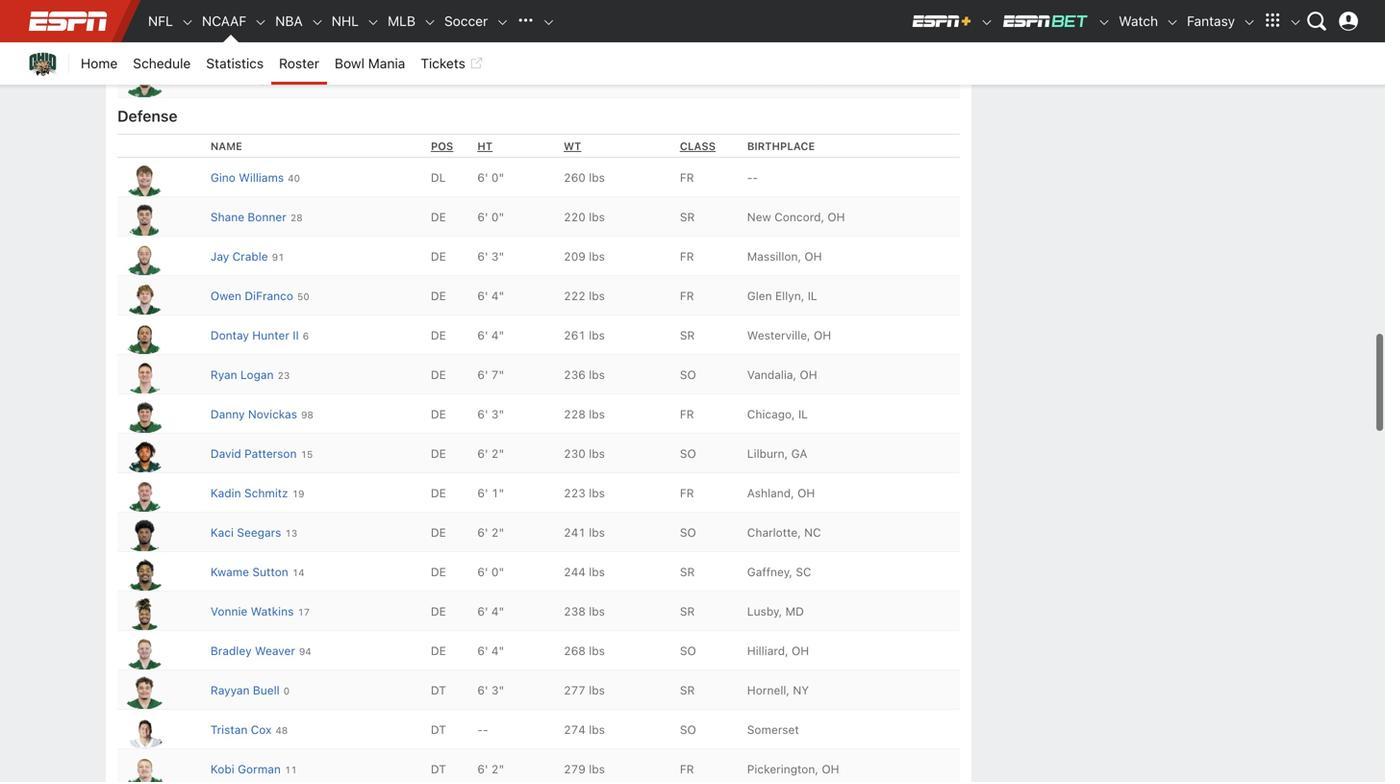 Task type: describe. For each thing, give the bounding box(es) containing it.
david patterson link
[[211, 447, 297, 461]]

de for 238 lbs
[[431, 605, 446, 618]]

tristan
[[211, 723, 248, 737]]

dl
[[431, 171, 446, 184]]

massillon, oh
[[747, 250, 822, 263]]

jay
[[211, 250, 229, 263]]

0" for 260 lbs
[[492, 171, 504, 184]]

davion
[[214, 32, 251, 46]]

oh for westerville, oh
[[814, 329, 831, 342]]

209 lbs
[[564, 250, 605, 263]]

1 horizontal spatial --
[[747, 171, 758, 184]]

pos link
[[431, 140, 453, 153]]

3" for 228 lbs
[[492, 408, 504, 421]]

de for 230 lbs
[[431, 447, 446, 461]]

oh for vandalia, oh
[[800, 368, 817, 382]]

ncaaf
[[202, 13, 246, 29]]

mlb link
[[380, 0, 423, 42]]

ht
[[478, 140, 493, 153]]

ellyn,
[[776, 289, 805, 303]]

6' 4" for 222
[[478, 289, 504, 303]]

novickas
[[248, 408, 297, 421]]

333 lbs
[[580, 72, 621, 85]]

6' 2" for 241
[[478, 526, 504, 539]]

mlb
[[388, 13, 416, 29]]

md
[[786, 605, 804, 618]]

gorman
[[238, 763, 281, 776]]

tristan cox link
[[211, 723, 272, 737]]

19
[[292, 488, 305, 500]]

owen difranco link
[[211, 289, 293, 303]]

cox
[[251, 723, 272, 737]]

https://a.espncdn.com/i/headshots/college football/players/full/5084908.png image
[[121, 281, 167, 315]]

6' 2" for 230
[[478, 447, 504, 461]]

soccer image
[[496, 16, 509, 29]]

6' 3" for 209
[[478, 250, 504, 263]]

birthplace
[[747, 140, 815, 153]]

new
[[747, 210, 772, 224]]

fr for --
[[680, 171, 694, 184]]

https://a.espncdn.com/i/headshots/college football/players/full/4682820.png image
[[121, 715, 167, 749]]

fr for massillon, oh
[[680, 250, 694, 263]]

1 horizontal spatial espn bet image
[[1098, 16, 1111, 29]]

jay crable link
[[211, 250, 268, 263]]

oh for massillon, oh
[[805, 250, 822, 263]]

6' for 268
[[478, 644, 488, 658]]

glen ellyn, il
[[747, 289, 818, 303]]

so for harper
[[700, 32, 716, 46]]

6' for 333
[[491, 72, 501, 85]]

268 lbs
[[564, 644, 605, 658]]

6
[[303, 331, 309, 342]]

13
[[285, 528, 297, 539]]

somerset
[[747, 723, 799, 737]]

2" for 230 lbs
[[492, 447, 504, 461]]

lbs for 222 lbs
[[589, 289, 605, 303]]

so for vandalia,
[[680, 368, 696, 382]]

https://a.espncdn.com/i/headshots/college football/players/full/5083304.png image
[[121, 64, 167, 98]]

espn more sports home page image
[[511, 7, 540, 36]]

0 vertical spatial il
[[808, 289, 818, 303]]

6' for 238
[[478, 605, 488, 618]]

236
[[564, 368, 586, 382]]

lbs for 274 lbs
[[589, 723, 605, 737]]

logan
[[241, 368, 274, 382]]

bradley
[[211, 644, 252, 658]]

2" for 279 lbs
[[492, 763, 504, 776]]

bradley weaver link
[[211, 644, 295, 658]]

6' 3" for 228
[[478, 408, 504, 421]]

lbs for 279 lbs
[[589, 763, 605, 776]]

david patterson 15
[[211, 447, 313, 461]]

https://a.espncdn.com/i/headshots/college football/players/full/4698133.png image
[[121, 202, 167, 236]]

220
[[564, 210, 586, 224]]

6' for 228
[[478, 408, 488, 421]]

de for 244 lbs
[[431, 565, 446, 579]]

236 lbs
[[564, 368, 605, 382]]

https://a.espncdn.com/i/headshots/college football/players/full/5083307.png image
[[121, 676, 167, 710]]

danny
[[211, 408, 245, 421]]

fr for chicago, il
[[680, 408, 694, 421]]

kam
[[214, 72, 237, 85]]

4" for 268 lbs
[[492, 644, 504, 658]]

https://a.espncdn.com/i/headshots/college football/players/full/5092319.png image
[[121, 0, 167, 19]]

6' for 220
[[478, 210, 488, 224]]

nhl image
[[367, 16, 380, 29]]

ny
[[793, 684, 809, 697]]

de for 268 lbs
[[431, 644, 446, 658]]

6' for 223
[[478, 487, 488, 500]]

15
[[301, 449, 313, 460]]

patterson
[[245, 447, 297, 461]]

pos
[[431, 140, 453, 153]]

wt link
[[564, 140, 581, 153]]

crable
[[232, 250, 268, 263]]

6' for 279
[[478, 763, 488, 776]]

ol for 6' 4"
[[443, 72, 458, 85]]

hilliard, oh
[[747, 644, 809, 658]]

lbs for 241 lbs
[[589, 526, 605, 539]]

watch
[[1119, 13, 1159, 29]]

6' 4" for 333
[[491, 72, 517, 85]]

oh for pickerington, oh
[[822, 763, 839, 776]]

223 lbs
[[564, 487, 605, 500]]

de for 236 lbs
[[431, 368, 446, 382]]

difranco
[[245, 289, 293, 303]]

de for 223 lbs
[[431, 487, 446, 500]]

buell
[[253, 684, 280, 697]]

1 vertical spatial il
[[799, 408, 808, 421]]

more sports image
[[542, 16, 555, 29]]

6' 1"
[[478, 487, 504, 500]]

6' 4" for 238
[[478, 605, 504, 618]]

lbs for 230 lbs
[[589, 447, 605, 461]]

4" for 222 lbs
[[492, 289, 504, 303]]

tickets
[[421, 55, 466, 71]]

seegars
[[237, 526, 281, 539]]

6' for 241
[[478, 526, 488, 539]]

lbs for 220 lbs
[[589, 210, 605, 224]]

lbs for 268 lbs
[[589, 644, 605, 658]]

weaver
[[255, 644, 295, 658]]

295
[[580, 32, 602, 46]]

https://a.espncdn.com/i/headshots/college football/players/full/5156067.png image
[[121, 360, 167, 394]]

ryan logan 23
[[211, 368, 290, 382]]

6' for 209
[[478, 250, 488, 263]]

lbs for 228 lbs
[[589, 408, 605, 421]]

ashland,
[[747, 487, 794, 500]]

nba
[[275, 13, 303, 29]]

espn+ image
[[911, 13, 973, 29]]

238 lbs
[[564, 605, 605, 618]]

260 lbs
[[564, 171, 605, 184]]

nfl link
[[140, 0, 181, 42]]

watkins
[[251, 605, 294, 618]]

owen difranco 50
[[211, 289, 310, 303]]

6' 4" for 261
[[478, 329, 504, 342]]

wt
[[564, 140, 581, 153]]

6' 0" for 295
[[491, 32, 517, 46]]

0 horizontal spatial espn bet image
[[1002, 13, 1090, 29]]

lbs for 277 lbs
[[589, 684, 605, 697]]

de for 241 lbs
[[431, 526, 446, 539]]

name
[[211, 140, 242, 153]]

new concord, oh
[[747, 210, 845, 224]]

67
[[281, 74, 293, 85]]

external link image
[[469, 52, 483, 75]]

fr for pickerington, oh
[[680, 763, 694, 776]]

sr for gaffney, sc
[[680, 565, 695, 579]]

244 lbs
[[564, 565, 605, 579]]

williams
[[239, 171, 284, 184]]

gaffney, sc
[[747, 565, 812, 579]]

lbs for 238 lbs
[[589, 605, 605, 618]]

277 lbs
[[564, 684, 605, 697]]

mania
[[368, 55, 405, 71]]

6' for 230
[[478, 447, 488, 461]]

kwame sutton link
[[211, 565, 288, 579]]

6' 0" for 244
[[478, 565, 504, 579]]

gino williams link
[[211, 171, 284, 184]]

mi
[[854, 32, 867, 46]]

lbs for 223 lbs
[[589, 487, 605, 500]]

sr for lusby, md
[[680, 605, 695, 618]]

241
[[564, 526, 586, 539]]

rayyan buell 0
[[211, 684, 290, 697]]

https://a.espncdn.com/i/headshots/college football/players/full/4709790.png image
[[121, 636, 167, 670]]

6' for 222
[[478, 289, 488, 303]]

https://a.espncdn.com/i/headshots/college football/players/full/5121609.png image
[[121, 242, 167, 276]]

danny novickas link
[[211, 408, 297, 421]]

279
[[564, 763, 586, 776]]

nba link
[[268, 0, 311, 42]]

https://a.espncdn.com/i/headshots/college football/players/full/4602947.png image
[[121, 518, 167, 552]]

fr for ashland, oh
[[680, 487, 694, 500]]



Task type: vqa. For each thing, say whether or not it's contained in the screenshot.
the 220
yes



Task type: locate. For each thing, give the bounding box(es) containing it.
lbs right 230
[[589, 447, 605, 461]]

dt for 6' 2"
[[431, 763, 446, 776]]

0" for 244 lbs
[[492, 565, 504, 579]]

shane bonner link
[[211, 210, 287, 224]]

2 vertical spatial 6' 2"
[[478, 763, 504, 776]]

soccer link
[[437, 0, 496, 42]]

mlb image
[[423, 16, 437, 29]]

bonner
[[248, 210, 287, 224]]

0 horizontal spatial --
[[478, 723, 488, 737]]

6' 3" left 277
[[478, 684, 504, 697]]

so for charlotte,
[[680, 526, 696, 539]]

lbs right 241
[[589, 526, 605, 539]]

6' 0" down ht link
[[478, 171, 504, 184]]

gino williams 40
[[211, 171, 300, 184]]

class
[[680, 140, 716, 153]]

so for hilliard,
[[680, 644, 696, 658]]

oh right the massillon,
[[805, 250, 822, 263]]

sr left hornell,
[[680, 684, 695, 697]]

oh right vandalia,
[[800, 368, 817, 382]]

so for lilburn,
[[680, 447, 696, 461]]

0 vertical spatial dt
[[431, 684, 446, 697]]

lbs
[[605, 32, 621, 46], [605, 72, 621, 85], [589, 171, 605, 184], [589, 210, 605, 224], [589, 250, 605, 263], [589, 289, 605, 303], [589, 329, 605, 342], [589, 368, 605, 382], [589, 408, 605, 421], [589, 447, 605, 461], [589, 487, 605, 500], [589, 526, 605, 539], [589, 565, 605, 579], [589, 605, 605, 618], [589, 644, 605, 658], [589, 684, 605, 697], [589, 723, 605, 737], [589, 763, 605, 776]]

12 de from the top
[[431, 644, 446, 658]]

3" down the 7"
[[492, 408, 504, 421]]

dontay hunter ii link
[[211, 329, 299, 342]]

lbs for 260 lbs
[[589, 171, 605, 184]]

14
[[292, 567, 305, 578]]

-- left 274
[[478, 723, 488, 737]]

dt
[[431, 684, 446, 697], [431, 723, 446, 737], [431, 763, 446, 776]]

lbs right the 295 at the left of the page
[[605, 32, 621, 46]]

6' 4"
[[491, 72, 517, 85], [478, 289, 504, 303], [478, 329, 504, 342], [478, 605, 504, 618], [478, 644, 504, 658]]

statistics
[[206, 55, 264, 71]]

https://a.espncdn.com/i/headshots/college football/players/full/4683257.png image
[[121, 24, 167, 58]]

hilliard,
[[747, 644, 789, 658]]

oh for hilliard, oh
[[792, 644, 809, 658]]

6' for 277
[[478, 684, 488, 697]]

6'
[[491, 32, 501, 46], [491, 72, 501, 85], [478, 171, 488, 184], [478, 210, 488, 224], [478, 250, 488, 263], [478, 289, 488, 303], [478, 329, 488, 342], [478, 368, 488, 382], [478, 408, 488, 421], [478, 447, 488, 461], [478, 487, 488, 500], [478, 526, 488, 539], [478, 565, 488, 579], [478, 605, 488, 618], [478, 644, 488, 658], [478, 684, 488, 697], [478, 763, 488, 776]]

1 6' 3" from the top
[[478, 250, 504, 263]]

vonnie
[[211, 605, 248, 618]]

lbs for 209 lbs
[[589, 250, 605, 263]]

lbs right 268
[[589, 644, 605, 658]]

2 sr from the top
[[680, 329, 695, 342]]

chicago, il
[[747, 408, 808, 421]]

0" down ht link
[[492, 171, 504, 184]]

so left the charlotte,
[[680, 526, 696, 539]]

gino
[[211, 171, 236, 184]]

https://a.espncdn.com/i/headshots/college football/players/full/5080255.png image
[[121, 399, 167, 433]]

dontay
[[211, 329, 249, 342]]

6' 0" for 260
[[478, 171, 504, 184]]

1 horizontal spatial more espn image
[[1289, 16, 1303, 29]]

0" down soccer icon
[[505, 32, 517, 46]]

lilburn,
[[747, 447, 788, 461]]

lbs right 279
[[589, 763, 605, 776]]

3" for 277 lbs
[[492, 684, 504, 697]]

0" left 244
[[492, 565, 504, 579]]

6' for 261
[[478, 329, 488, 342]]

28
[[290, 212, 303, 223]]

6' 2" up 6' 1"
[[478, 447, 504, 461]]

6' 3" for 277
[[478, 684, 504, 697]]

209
[[564, 250, 586, 263]]

dontay hunter ii 6
[[211, 329, 309, 342]]

0" for 220 lbs
[[492, 210, 504, 224]]

vonnie watkins link
[[211, 605, 294, 618]]

lbs right 244
[[589, 565, 605, 579]]

6' 0" for 220
[[478, 210, 504, 224]]

rayyan
[[211, 684, 250, 697]]

fr down class link
[[680, 171, 694, 184]]

de
[[431, 210, 446, 224], [431, 250, 446, 263], [431, 289, 446, 303], [431, 329, 446, 342], [431, 368, 446, 382], [431, 408, 446, 421], [431, 447, 446, 461], [431, 487, 446, 500], [431, 526, 446, 539], [431, 565, 446, 579], [431, 605, 446, 618], [431, 644, 446, 658]]

0 vertical spatial --
[[747, 171, 758, 184]]

6' 3" left 209
[[478, 250, 504, 263]]

1 dt from the top
[[431, 684, 446, 697]]

lbs right 220
[[589, 210, 605, 224]]

220 lbs
[[564, 210, 605, 224]]

2" left 279
[[492, 763, 504, 776]]

17
[[298, 607, 310, 618]]

2 6' 3" from the top
[[478, 408, 504, 421]]

6' 3"
[[478, 250, 504, 263], [478, 408, 504, 421], [478, 684, 504, 697]]

10 de from the top
[[431, 565, 446, 579]]

so left lilburn,
[[680, 447, 696, 461]]

3" for 209 lbs
[[492, 250, 504, 263]]

davion weatherspoon link
[[214, 32, 333, 46]]

6' 0" down 6' 1"
[[478, 565, 504, 579]]

0" down the ht
[[492, 210, 504, 224]]

fr left pickerington,
[[680, 763, 694, 776]]

5 sr from the top
[[680, 684, 695, 697]]

sr left westerville,
[[680, 329, 695, 342]]

260
[[564, 171, 586, 184]]

fr left the massillon,
[[680, 250, 694, 263]]

1"
[[492, 487, 504, 500]]

6' 4" for 268
[[478, 644, 504, 658]]

2" for 241 lbs
[[492, 526, 504, 539]]

il right ellyn, on the right of the page
[[808, 289, 818, 303]]

de for 228 lbs
[[431, 408, 446, 421]]

--
[[747, 171, 758, 184], [478, 723, 488, 737]]

hunter
[[252, 329, 290, 342]]

lbs for 333 lbs
[[605, 72, 621, 85]]

40
[[288, 173, 300, 184]]

nhl link
[[324, 0, 367, 42]]

fr left glen
[[680, 289, 694, 303]]

kaci seegars link
[[211, 526, 281, 539]]

1 vertical spatial 6' 2"
[[478, 526, 504, 539]]

sr left lusby,
[[680, 605, 695, 618]]

tickets link
[[413, 42, 491, 85]]

4" right external link icon
[[505, 72, 517, 85]]

4" for 261 lbs
[[492, 329, 504, 342]]

https://a.espncdn.com/i/headshots/college football/players/full/4570288.png image
[[121, 597, 167, 631]]

fr down global navigation element
[[700, 72, 714, 85]]

sr down class link
[[680, 210, 695, 224]]

91
[[272, 252, 284, 263]]

profile management image
[[1339, 12, 1359, 31]]

1 2" from the top
[[492, 447, 504, 461]]

lbs right the 238
[[589, 605, 605, 618]]

espn bet image
[[1002, 13, 1090, 29], [1098, 16, 1111, 29]]

lbs right the "223"
[[589, 487, 605, 500]]

https://a.espncdn.com/i/headshots/college football/players/full/4870722.png image
[[121, 755, 167, 782]]

espn bet image left watch
[[1098, 16, 1111, 29]]

3 sr from the top
[[680, 565, 695, 579]]

more espn image
[[1259, 7, 1287, 36], [1289, 16, 1303, 29]]

6' for 260
[[478, 171, 488, 184]]

2" up 1"
[[492, 447, 504, 461]]

9 de from the top
[[431, 526, 446, 539]]

2 2" from the top
[[492, 526, 504, 539]]

1 vertical spatial ol
[[443, 72, 458, 85]]

6' 0" down soccer icon
[[491, 32, 517, 46]]

fantasy
[[1187, 13, 1235, 29]]

2 dt from the top
[[431, 723, 446, 737]]

6' 0" down the ht
[[478, 210, 504, 224]]

1 vertical spatial 6' 3"
[[478, 408, 504, 421]]

6' 2" left 279
[[478, 763, 504, 776]]

6' 2" down 6' 1"
[[478, 526, 504, 539]]

espn bet image right espn plus image
[[1002, 13, 1090, 29]]

6' 2" for 279
[[478, 763, 504, 776]]

1 3" from the top
[[492, 250, 504, 263]]

11
[[285, 765, 297, 776]]

fr left the ashland,
[[680, 487, 694, 500]]

3 de from the top
[[431, 289, 446, 303]]

lbs right 261 at the top left of the page
[[589, 329, 605, 342]]

268
[[564, 644, 586, 658]]

kobi gorman 11
[[211, 763, 297, 776]]

oh right the ashland,
[[798, 487, 815, 500]]

4 sr from the top
[[680, 605, 695, 618]]

1 de from the top
[[431, 210, 446, 224]]

6' 3" down "6' 7"" on the top
[[478, 408, 504, 421]]

lbs right 274
[[589, 723, 605, 737]]

11 de from the top
[[431, 605, 446, 618]]

fr left chicago,
[[680, 408, 694, 421]]

2 3" from the top
[[492, 408, 504, 421]]

oh for granville, oh
[[823, 72, 841, 85]]

0 vertical spatial ol
[[443, 32, 458, 46]]

2 de from the top
[[431, 250, 446, 263]]

oh right westerville,
[[814, 329, 831, 342]]

shane
[[211, 210, 244, 224]]

harper woods, mi
[[769, 32, 867, 46]]

so left somerset
[[680, 723, 696, 737]]

gaffney,
[[747, 565, 793, 579]]

2 vertical spatial 2"
[[492, 763, 504, 776]]

so
[[700, 32, 716, 46], [680, 368, 696, 382], [680, 447, 696, 461], [680, 526, 696, 539], [680, 644, 696, 658], [680, 723, 696, 737]]

espn plus image
[[981, 16, 994, 29]]

2 6' 2" from the top
[[478, 526, 504, 539]]

oh for ashland, oh
[[798, 487, 815, 500]]

lbs for 244 lbs
[[589, 565, 605, 579]]

8 de from the top
[[431, 487, 446, 500]]

dt for --
[[431, 723, 446, 737]]

ol down 'tickets'
[[443, 72, 458, 85]]

shane bonner 28
[[211, 210, 303, 224]]

oh right concord,
[[828, 210, 845, 224]]

6' for 236
[[478, 368, 488, 382]]

lbs right 222
[[589, 289, 605, 303]]

sc
[[796, 565, 812, 579]]

home link
[[73, 42, 125, 85]]

2 vertical spatial 3"
[[492, 684, 504, 697]]

watch image
[[1166, 16, 1180, 29]]

3 dt from the top
[[431, 763, 446, 776]]

4" up the 7"
[[492, 329, 504, 342]]

0" for 295 lbs
[[505, 32, 517, 46]]

oh right granville, on the right
[[823, 72, 841, 85]]

lbs for 261 lbs
[[589, 329, 605, 342]]

so left vandalia,
[[680, 368, 696, 382]]

danny novickas 98
[[211, 408, 314, 421]]

nba image
[[311, 16, 324, 29]]

schedule link
[[125, 42, 199, 85]]

ol for 6' 0"
[[443, 32, 458, 46]]

238
[[564, 605, 586, 618]]

2 ol from the top
[[443, 72, 458, 85]]

6' for 244
[[478, 565, 488, 579]]

-- up the new
[[747, 171, 758, 184]]

lbs right 228 at the bottom of the page
[[589, 408, 605, 421]]

class link
[[680, 140, 716, 153]]

4" left 268
[[492, 644, 504, 658]]

pickerington,
[[747, 763, 819, 776]]

kadin schmitz 19
[[211, 487, 305, 500]]

https://a.espncdn.com/i/headshots/college football/players/full/4700455.png image
[[121, 439, 167, 473]]

0 horizontal spatial more espn image
[[1259, 7, 1287, 36]]

5 de from the top
[[431, 368, 446, 382]]

westerville,
[[747, 329, 811, 342]]

0 vertical spatial 2"
[[492, 447, 504, 461]]

so left harper at the right of the page
[[700, 32, 716, 46]]

dt for 6' 3"
[[431, 684, 446, 697]]

so left hilliard,
[[680, 644, 696, 658]]

https://a.espncdn.com/i/headshots/college football/players/full/4368638.png image
[[121, 557, 167, 591]]

3 2" from the top
[[492, 763, 504, 776]]

lbs right 209
[[589, 250, 605, 263]]

1 vertical spatial --
[[478, 723, 488, 737]]

2 vertical spatial 6' 3"
[[478, 684, 504, 697]]

sr
[[680, 210, 695, 224], [680, 329, 695, 342], [680, 565, 695, 579], [680, 605, 695, 618], [680, 684, 695, 697]]

1 ol from the top
[[443, 32, 458, 46]]

4" for 333 lbs
[[505, 72, 517, 85]]

https://a.espncdn.com/i/headshots/college football/players/full/5156072.png image
[[121, 163, 167, 197]]

3 6' 2" from the top
[[478, 763, 504, 776]]

7"
[[492, 368, 504, 382]]

https://a.espncdn.com/i/headshots/college football/players/full/4427542.png image
[[121, 321, 167, 354]]

4" left the 238
[[492, 605, 504, 618]]

1 vertical spatial dt
[[431, 723, 446, 737]]

https://a.espncdn.com/i/headshots/college football/players/full/5156065.png image
[[121, 478, 167, 512]]

lusby,
[[747, 605, 782, 618]]

1 sr from the top
[[680, 210, 695, 224]]

3 3" from the top
[[492, 684, 504, 697]]

0 vertical spatial 6' 2"
[[478, 447, 504, 461]]

4" for 238 lbs
[[492, 605, 504, 618]]

333
[[580, 72, 602, 85]]

de for 209 lbs
[[431, 250, 446, 263]]

il right chicago,
[[799, 408, 808, 421]]

ii
[[293, 329, 299, 342]]

fantasy image
[[1243, 16, 1257, 29]]

1 vertical spatial 3"
[[492, 408, 504, 421]]

2" down 1"
[[492, 526, 504, 539]]

sr for hornell, ny
[[680, 684, 695, 697]]

lbs right 277
[[589, 684, 605, 697]]

lbs for 295 lbs
[[605, 32, 621, 46]]

4 de from the top
[[431, 329, 446, 342]]

ol down soccer
[[443, 32, 458, 46]]

261 lbs
[[564, 329, 605, 342]]

1 6' 2" from the top
[[478, 447, 504, 461]]

kobi gorman link
[[211, 763, 281, 776]]

0 vertical spatial 3"
[[492, 250, 504, 263]]

3" left 209
[[492, 250, 504, 263]]

granville, oh
[[769, 72, 841, 85]]

oh right hilliard,
[[792, 644, 809, 658]]

nfl
[[148, 13, 173, 29]]

sr for new concord, oh
[[680, 210, 695, 224]]

sr left gaffney,
[[680, 565, 695, 579]]

lbs right 260
[[589, 171, 605, 184]]

nfl image
[[181, 16, 194, 29]]

2 vertical spatial dt
[[431, 763, 446, 776]]

global navigation element
[[19, 0, 1366, 42]]

pickerington, oh
[[747, 763, 839, 776]]

3" left 277
[[492, 684, 504, 697]]

4" left 222
[[492, 289, 504, 303]]

nhl
[[332, 13, 359, 29]]

home
[[81, 55, 118, 71]]

1 vertical spatial 2"
[[492, 526, 504, 539]]

de for 220 lbs
[[431, 210, 446, 224]]

lusby, md
[[747, 605, 804, 618]]

ncaaf image
[[254, 16, 268, 29]]

fr for granville, oh
[[700, 72, 714, 85]]

vonnie watkins 17
[[211, 605, 310, 618]]

0 vertical spatial 6' 3"
[[478, 250, 504, 263]]

lbs for 236 lbs
[[589, 368, 605, 382]]

244
[[564, 565, 586, 579]]

de for 222 lbs
[[431, 289, 446, 303]]

de for 261 lbs
[[431, 329, 446, 342]]

owen
[[211, 289, 242, 303]]

lbs right 333
[[605, 72, 621, 85]]

lbs right 236
[[589, 368, 605, 382]]

277
[[564, 684, 586, 697]]

oh right pickerington,
[[822, 763, 839, 776]]

6' for 295
[[491, 32, 501, 46]]

fr for glen ellyn, il
[[680, 289, 694, 303]]

261
[[564, 329, 586, 342]]

3 6' 3" from the top
[[478, 684, 504, 697]]

ashland, oh
[[747, 487, 815, 500]]

222
[[564, 289, 586, 303]]

kobi
[[211, 763, 235, 776]]

roster
[[279, 55, 319, 71]]

7 de from the top
[[431, 447, 446, 461]]

6 de from the top
[[431, 408, 446, 421]]

sr for westerville, oh
[[680, 329, 695, 342]]

94
[[299, 646, 312, 657]]



